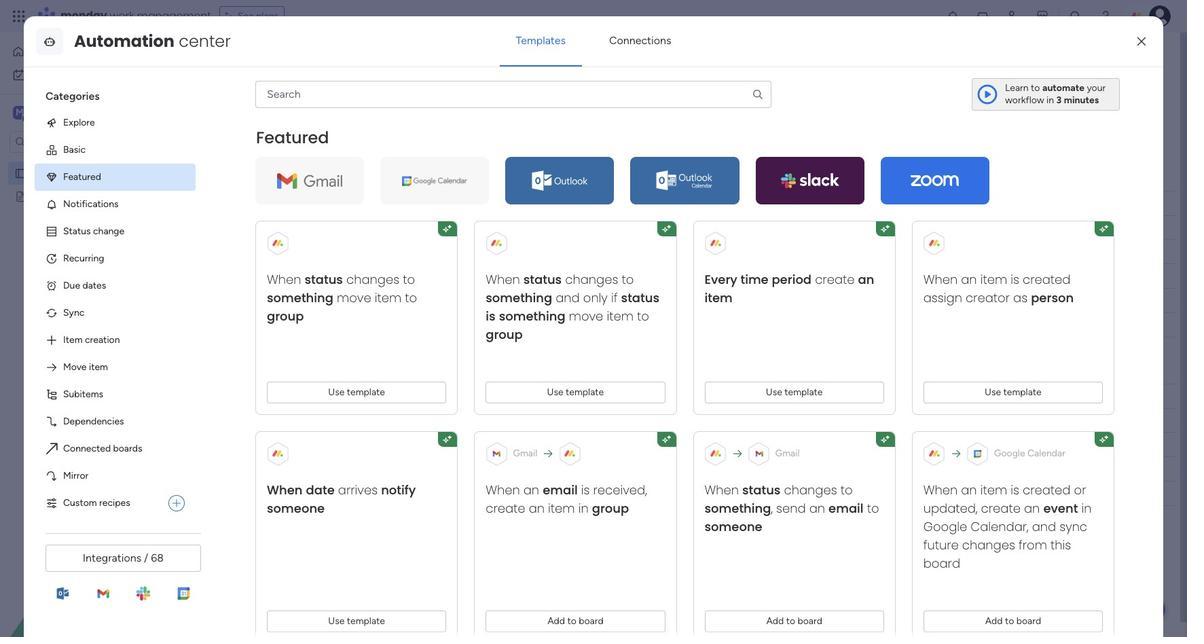 Task type: vqa. For each thing, say whether or not it's contained in the screenshot.
item
yes



Task type: describe. For each thing, give the bounding box(es) containing it.
board inside list box
[[67, 167, 91, 179]]

item inside option
[[89, 361, 108, 373]]

collect data
[[257, 271, 308, 283]]

main for main workspace
[[31, 106, 55, 119]]

group inside when status changes   to something and only if status is something move item to group
[[486, 326, 523, 343]]

integrations / 68 button
[[45, 545, 201, 572]]

my work
[[31, 69, 67, 80]]

see plans
[[238, 10, 279, 22]]

This week field
[[230, 168, 297, 186]]

8
[[643, 271, 648, 281]]

Search for a column type search field
[[255, 81, 771, 108]]

when status changes   to something move item to group
[[267, 271, 417, 325]]

when for when status changes   to something and only if status is something move item to group
[[486, 271, 520, 288]]

changes for item
[[346, 271, 399, 288]]

set
[[396, 75, 409, 87]]

2 task from the top
[[323, 390, 342, 401]]

send
[[776, 500, 806, 517]]

google inside in google calendar, and sync future changes from this board
[[924, 518, 967, 535]]

0 vertical spatial first
[[243, 43, 282, 73]]

mar 6
[[626, 222, 648, 233]]

1 column information image from the top
[[666, 198, 677, 209]]

project.
[[295, 75, 327, 87]]

connections button
[[593, 24, 688, 57]]

add to board button for group
[[486, 611, 665, 632]]

home option
[[8, 41, 165, 62]]

sync
[[1060, 518, 1088, 535]]

0 horizontal spatial my first board
[[32, 167, 91, 179]]

see for see plans
[[238, 10, 254, 22]]

my up manage
[[207, 43, 238, 73]]

more
[[638, 75, 660, 86]]

learn
[[1005, 82, 1029, 94]]

every
[[705, 271, 738, 288]]

in inside in google calendar, and sync future changes from this board
[[1082, 500, 1092, 517]]

add view image
[[349, 101, 354, 111]]

an inside 'when an item is created assign creator as'
[[961, 271, 977, 288]]

updated,
[[924, 500, 978, 517]]

if
[[611, 289, 618, 306]]

list box containing my first board
[[0, 159, 173, 391]]

custom
[[63, 497, 97, 509]]

3 add to board from the left
[[985, 615, 1041, 627]]

basic option
[[35, 136, 196, 164]]

every time period create
[[705, 271, 858, 288]]

create poster
[[257, 415, 316, 427]]

item inside an item
[[705, 289, 733, 306]]

proposal
[[298, 439, 335, 451]]

see for see more
[[620, 75, 636, 86]]

work for monday
[[110, 8, 134, 24]]

2 status field from the top
[[527, 389, 561, 404]]

recipes
[[99, 497, 130, 509]]

move inside when status changes   to something and only if status is something move item to group
[[569, 308, 603, 325]]

assign
[[924, 289, 962, 306]]

something for when status changes   to something move item to group
[[267, 289, 333, 306]]

0 horizontal spatial email
[[543, 482, 578, 499]]

owner for 1st 'owner' field from the top
[[451, 197, 479, 209]]

connected boards option
[[35, 435, 196, 462]]

add new group
[[232, 535, 298, 547]]

see more
[[620, 75, 660, 86]]

sync
[[63, 307, 84, 318]]

due dates option
[[35, 272, 196, 299]]

angle down image
[[263, 137, 270, 147]]

when an item is created or updated, create an
[[924, 482, 1086, 517]]

mirror
[[63, 470, 89, 482]]

next week
[[234, 361, 296, 378]]

first inside list box
[[47, 167, 64, 179]]

select product image
[[12, 10, 26, 23]]

status down mar 8
[[621, 289, 660, 306]]

set up weekly meeting
[[257, 222, 354, 234]]

update feed image
[[976, 10, 990, 23]]

notifications option
[[35, 191, 196, 218]]

and inside in google calendar, and sync future changes from this board
[[1032, 518, 1056, 535]]

2 not started from the top
[[518, 439, 569, 450]]

m
[[16, 107, 24, 118]]

item inside when status changes   to something and only if status is something move item to group
[[607, 308, 634, 325]]

move item
[[63, 361, 108, 373]]

set
[[257, 222, 271, 234]]

subitems
[[63, 388, 103, 400]]

move
[[63, 361, 87, 373]]

when an item is created assign creator as
[[924, 271, 1071, 306]]

up
[[274, 222, 285, 234]]

main for main table
[[227, 100, 247, 111]]

due for due date
[[618, 197, 635, 209]]

automate button
[[1054, 95, 1126, 117]]

workspace image
[[13, 105, 26, 120]]

column information image for second status field from the top
[[571, 391, 582, 402]]

Due date field
[[614, 196, 660, 211]]

create inside "is received, create an item in"
[[486, 500, 525, 517]]

featured option
[[35, 164, 196, 191]]

calendar inside button
[[292, 100, 330, 111]]

main workspace
[[31, 106, 111, 119]]

boards
[[113, 443, 142, 454]]

group inside add new group button
[[272, 535, 298, 547]]

track
[[493, 75, 515, 87]]

collect
[[257, 271, 287, 283]]

monday work management
[[60, 8, 211, 24]]

item
[[63, 334, 83, 346]]

notify
[[381, 482, 416, 499]]

arrives
[[338, 482, 378, 499]]

mirror option
[[35, 462, 196, 490]]

assign tasks
[[257, 247, 309, 258]]

your workflow in
[[1005, 82, 1106, 106]]

0 vertical spatial assign
[[330, 75, 358, 87]]

google calendar
[[994, 448, 1066, 459]]

in inside your workflow in
[[1047, 94, 1054, 106]]

period
[[772, 271, 812, 288]]

your inside your workflow in
[[1087, 82, 1106, 94]]

an inside an item
[[858, 271, 875, 288]]

changes for send
[[784, 482, 837, 499]]

when for when status changes   to something move item to group
[[267, 271, 301, 288]]

recurring
[[63, 253, 104, 264]]

minutes
[[1064, 94, 1099, 106]]

1 status field from the top
[[527, 196, 561, 211]]

basic
[[63, 144, 86, 155]]

person
[[1031, 289, 1074, 306]]

someone inside when date arrives notify someone
[[267, 500, 325, 517]]

dependencies
[[63, 416, 124, 427]]

automate
[[1043, 82, 1085, 94]]

event
[[1044, 500, 1078, 517]]

status for when status changes to something , send an email to someone
[[742, 482, 781, 499]]

3 add to board button from the left
[[924, 611, 1103, 632]]

plans
[[256, 10, 279, 22]]

an inside when status changes to something , send an email to someone
[[809, 500, 825, 517]]

in google calendar, and sync future changes from this board
[[924, 500, 1092, 572]]

0 vertical spatial google
[[994, 448, 1025, 459]]

item inside "is received, create an item in"
[[548, 500, 575, 517]]

notes
[[69, 190, 95, 202]]

my work link
[[8, 64, 165, 86]]

when for when an item is created or updated, create an
[[924, 482, 958, 499]]

v2 search image
[[292, 134, 302, 150]]

integrations
[[83, 551, 141, 564]]

add for when
[[766, 615, 784, 627]]

something for when status changes to something , send an email to someone
[[705, 500, 771, 517]]

calendar button
[[282, 95, 341, 117]]

0 vertical spatial and
[[452, 75, 468, 87]]

and inside when status changes   to something and only if status is something move item to group
[[556, 289, 580, 306]]

sync option
[[35, 299, 196, 327]]

dates
[[83, 280, 106, 291]]

lottie animation element
[[0, 500, 173, 637]]

due date
[[618, 197, 656, 209]]

keep
[[470, 75, 491, 87]]

group inside when status changes   to something move item to group
[[267, 308, 304, 325]]

status for when status changes   to something move item to group
[[305, 271, 343, 288]]

due for due dates
[[63, 280, 80, 291]]

3 minutes
[[1057, 94, 1099, 106]]

stands.
[[611, 75, 642, 87]]

2 gmail from the left
[[775, 448, 800, 459]]

,
[[771, 500, 773, 517]]

workspace
[[58, 106, 111, 119]]

my work option
[[8, 64, 165, 86]]

featured inside "option"
[[63, 171, 101, 183]]

public board image
[[14, 190, 27, 202]]

notifications image
[[946, 10, 960, 23]]

meeting
[[319, 222, 354, 234]]

when for when date arrives notify someone
[[267, 482, 303, 499]]

status for second status field from the top
[[530, 390, 558, 402]]

any
[[244, 75, 259, 87]]

meeting notes
[[32, 190, 95, 202]]

1 started from the top
[[537, 415, 569, 426]]

week for this week
[[262, 168, 294, 185]]



Task type: locate. For each thing, give the bounding box(es) containing it.
google
[[994, 448, 1025, 459], [924, 518, 967, 535]]

work for my
[[47, 69, 67, 80]]

1 owner from the top
[[451, 197, 479, 209]]

item inside when an item is created or updated, create an
[[981, 482, 1007, 499]]

0 vertical spatial week
[[262, 168, 294, 185]]

0 horizontal spatial main
[[31, 106, 55, 119]]

main right workspace icon
[[31, 106, 55, 119]]

lottie animation image
[[0, 500, 173, 637]]

2 add to board button from the left
[[705, 611, 884, 632]]

due dates
[[63, 280, 106, 291]]

your right 'where'
[[557, 75, 576, 87]]

task up "proposal"
[[323, 390, 342, 401]]

created inside when an item is created or updated, create an
[[1023, 482, 1071, 499]]

2 column information image from the top
[[571, 391, 582, 402]]

created for person
[[1023, 271, 1071, 288]]

to
[[1031, 82, 1040, 94], [403, 271, 415, 288], [622, 271, 634, 288], [405, 289, 417, 306], [637, 308, 649, 325], [841, 482, 853, 499], [867, 500, 879, 517], [567, 615, 577, 627], [786, 615, 795, 627], [1005, 615, 1014, 627]]

when inside 'when an item is created assign creator as'
[[924, 271, 958, 288]]

1 vertical spatial column information image
[[666, 391, 677, 402]]

date inside due date field
[[637, 197, 656, 209]]

see left plans
[[238, 10, 254, 22]]

date
[[637, 197, 656, 209], [306, 482, 335, 499]]

item inside when status changes   to something move item to group
[[375, 289, 402, 306]]

date for when
[[306, 482, 335, 499]]

featured up notes
[[63, 171, 101, 183]]

1 horizontal spatial in
[[1047, 94, 1054, 106]]

1 horizontal spatial work
[[110, 8, 134, 24]]

1 horizontal spatial due
[[618, 197, 635, 209]]

1 horizontal spatial email
[[829, 500, 864, 517]]

1
[[413, 226, 416, 234]]

changes inside in google calendar, and sync future changes from this board
[[962, 537, 1015, 554]]

use
[[328, 386, 345, 398], [547, 386, 563, 398], [766, 386, 782, 398], [985, 386, 1001, 398], [328, 615, 345, 627]]

google up future
[[924, 518, 967, 535]]

when date arrives notify someone
[[267, 482, 416, 517]]

1 vertical spatial my first board
[[32, 167, 91, 179]]

change
[[93, 225, 124, 237]]

mar left the 6
[[626, 222, 641, 233]]

2 horizontal spatial add to board button
[[924, 611, 1103, 632]]

date for due
[[637, 197, 656, 209]]

email
[[543, 482, 578, 499], [829, 500, 864, 517]]

6
[[643, 222, 648, 233]]

is
[[1011, 271, 1020, 288], [486, 308, 496, 325], [581, 482, 590, 499], [1011, 482, 1020, 499]]

1 vertical spatial assign
[[257, 247, 285, 258]]

Search field
[[302, 132, 343, 151]]

1 horizontal spatial date
[[637, 197, 656, 209]]

status inside when status changes   to something move item to group
[[305, 271, 343, 288]]

status up ','
[[742, 482, 781, 499]]

1 horizontal spatial calendar
[[1028, 448, 1066, 459]]

0 horizontal spatial someone
[[267, 500, 325, 517]]

someone
[[267, 500, 325, 517], [705, 518, 763, 535]]

is inside "is received, create an item in"
[[581, 482, 590, 499]]

column information image
[[666, 198, 677, 209], [666, 391, 677, 402]]

add to board
[[548, 615, 604, 627], [766, 615, 822, 627], [985, 615, 1041, 627]]

0 horizontal spatial add to board button
[[486, 611, 665, 632]]

my first board
[[207, 43, 352, 73], [32, 167, 91, 179]]

working on it
[[516, 222, 572, 233]]

meeting
[[32, 190, 67, 202]]

list box
[[0, 159, 173, 391]]

week for next week
[[264, 361, 296, 378]]

0 horizontal spatial google
[[924, 518, 967, 535]]

timelines
[[412, 75, 450, 87]]

0 vertical spatial date
[[637, 197, 656, 209]]

status for when status changes   to something and only if status is something move item to group
[[524, 271, 562, 288]]

1 vertical spatial google
[[924, 518, 967, 535]]

something for when status changes   to something and only if status is something move item to group
[[486, 289, 552, 306]]

categories heading
[[35, 78, 196, 109]]

1 gmail from the left
[[513, 448, 537, 459]]

this
[[234, 168, 259, 185]]

see
[[238, 10, 254, 22], [620, 75, 636, 86]]

connections
[[609, 34, 671, 47]]

email right send
[[829, 500, 864, 517]]

project
[[578, 75, 609, 87]]

0 horizontal spatial featured
[[63, 171, 101, 183]]

working
[[516, 222, 551, 233]]

mar 8
[[626, 271, 648, 281]]

2 not from the top
[[518, 439, 535, 450]]

v2 overdue deadline image
[[594, 221, 605, 234]]

time
[[741, 271, 769, 288]]

work
[[110, 8, 134, 24], [47, 69, 67, 80]]

mar left 8
[[626, 271, 641, 281]]

dependencies option
[[35, 408, 196, 435]]

when for when an item is created assign creator as
[[924, 271, 958, 288]]

manage any type of project. assign owners, set timelines and keep track of where your project stands.
[[208, 75, 642, 87]]

1 horizontal spatial add to board button
[[705, 611, 884, 632]]

1 not from the top
[[518, 415, 535, 426]]

1 column information image from the top
[[571, 198, 582, 209]]

research proposal
[[257, 439, 335, 451]]

when for when an email
[[486, 482, 520, 499]]

week inside next week field
[[264, 361, 296, 378]]

work up categories on the left
[[47, 69, 67, 80]]

integrate button
[[917, 92, 1048, 120]]

0 horizontal spatial assign
[[257, 247, 285, 258]]

when inside when status changes to something , send an email to someone
[[705, 482, 739, 499]]

when inside when status changes   to something and only if status is something move item to group
[[486, 271, 520, 288]]

my right public board image
[[32, 167, 45, 179]]

2 vertical spatial and
[[1032, 518, 1056, 535]]

week inside this week field
[[262, 168, 294, 185]]

create right period
[[815, 271, 855, 288]]

email left received,
[[543, 482, 578, 499]]

1 horizontal spatial and
[[556, 289, 580, 306]]

1 task from the top
[[323, 197, 342, 209]]

changes down meeting
[[346, 271, 399, 288]]

0 vertical spatial not
[[518, 415, 535, 426]]

not
[[518, 415, 535, 426], [518, 439, 535, 450]]

public board image
[[14, 166, 27, 179]]

when inside when an item is created or updated, create an
[[924, 482, 958, 499]]

email inside when status changes to something , send an email to someone
[[829, 500, 864, 517]]

0 horizontal spatial in
[[578, 500, 589, 517]]

is inside 'when an item is created assign creator as'
[[1011, 271, 1020, 288]]

main left table
[[227, 100, 247, 111]]

0 horizontal spatial date
[[306, 482, 335, 499]]

and left keep
[[452, 75, 468, 87]]

home link
[[8, 41, 165, 62]]

workflow
[[1005, 94, 1045, 106]]

not started
[[518, 415, 569, 426], [518, 439, 569, 450]]

owners,
[[360, 75, 394, 87]]

connected boards
[[63, 443, 142, 454]]

changes down calendar,
[[962, 537, 1015, 554]]

my inside 'my work' option
[[31, 69, 44, 80]]

1 vertical spatial task
[[323, 390, 342, 401]]

item inside 'when an item is created assign creator as'
[[981, 271, 1007, 288]]

where
[[528, 75, 555, 87]]

automation center
[[74, 30, 231, 52]]

mar for mar 8
[[626, 271, 641, 281]]

first up meeting at top left
[[47, 167, 64, 179]]

poster
[[288, 415, 316, 427]]

assign up collect
[[257, 247, 285, 258]]

custom recipes option
[[35, 490, 163, 517]]

1 vertical spatial calendar
[[1028, 448, 1066, 459]]

custom recipes
[[63, 497, 130, 509]]

gmail up send
[[775, 448, 800, 459]]

owner
[[451, 197, 479, 209], [451, 390, 479, 402]]

something inside when status changes   to something move item to group
[[267, 289, 333, 306]]

is inside when an item is created or updated, create an
[[1011, 482, 1020, 499]]

due up mar 6
[[618, 197, 635, 209]]

2 horizontal spatial and
[[1032, 518, 1056, 535]]

0 vertical spatial status field
[[527, 196, 561, 211]]

when inside when status changes   to something move item to group
[[267, 271, 301, 288]]

1 horizontal spatial main
[[227, 100, 247, 111]]

0 vertical spatial task
[[323, 197, 342, 209]]

new
[[252, 535, 270, 547]]

0 horizontal spatial first
[[47, 167, 64, 179]]

calendar down project.
[[292, 100, 330, 111]]

week right this in the left top of the page
[[262, 168, 294, 185]]

status
[[305, 271, 343, 288], [524, 271, 562, 288], [621, 289, 660, 306], [742, 482, 781, 499]]

work inside 'my work' option
[[47, 69, 67, 80]]

table
[[250, 100, 272, 111]]

1 horizontal spatial your
[[1087, 82, 1106, 94]]

2 created from the top
[[1023, 482, 1071, 499]]

board
[[288, 43, 352, 73], [67, 167, 91, 179], [924, 555, 960, 572], [579, 615, 604, 627], [798, 615, 822, 627], [1017, 615, 1041, 627]]

1 horizontal spatial google
[[994, 448, 1025, 459]]

status change option
[[35, 218, 196, 245]]

2 horizontal spatial in
[[1082, 500, 1092, 517]]

see left more at the top right
[[620, 75, 636, 86]]

0 vertical spatial see
[[238, 10, 254, 22]]

move inside when status changes   to something move item to group
[[337, 289, 371, 306]]

when
[[267, 271, 301, 288], [486, 271, 520, 288], [924, 271, 958, 288], [267, 482, 303, 499], [486, 482, 520, 499], [705, 482, 739, 499], [924, 482, 958, 499]]

main inside workspace selection element
[[31, 106, 55, 119]]

0 vertical spatial created
[[1023, 271, 1071, 288]]

create inside when an item is created or updated, create an
[[981, 500, 1021, 517]]

an inside "is received, create an item in"
[[529, 500, 545, 517]]

1 horizontal spatial of
[[517, 75, 526, 87]]

mar for mar 6
[[626, 222, 641, 233]]

create
[[257, 415, 286, 427]]

0 horizontal spatial calendar
[[292, 100, 330, 111]]

as
[[1013, 289, 1028, 306]]

automation
[[74, 30, 174, 52]]

use template
[[328, 386, 385, 398], [547, 386, 604, 398], [766, 386, 823, 398], [985, 386, 1042, 398], [328, 615, 385, 627]]

status inside when status changes to something , send an email to someone
[[742, 482, 781, 499]]

due inside option
[[63, 280, 80, 291]]

monday marketplace image
[[1036, 10, 1049, 23]]

1 horizontal spatial my first board
[[207, 43, 352, 73]]

and up from
[[1032, 518, 1056, 535]]

status inside "status change" option
[[63, 225, 91, 237]]

2 column information image from the top
[[666, 391, 677, 402]]

0 vertical spatial my first board
[[207, 43, 352, 73]]

only
[[583, 289, 608, 306]]

search everything image
[[1069, 10, 1083, 23]]

add to board button for something
[[705, 611, 884, 632]]

create down when an email
[[486, 500, 525, 517]]

None field
[[614, 389, 660, 404]]

1 vertical spatial due
[[63, 280, 80, 291]]

created inside 'when an item is created assign creator as'
[[1023, 271, 1071, 288]]

is inside when status changes   to something and only if status is something move item to group
[[486, 308, 496, 325]]

my first board up type
[[207, 43, 352, 73]]

0 vertical spatial move
[[337, 289, 371, 306]]

first up type
[[243, 43, 282, 73]]

/
[[144, 551, 148, 564]]

add for when an item is created or updated, create an
[[985, 615, 1003, 627]]

add to board for something
[[766, 615, 822, 627]]

of right type
[[283, 75, 292, 87]]

0 horizontal spatial your
[[557, 75, 576, 87]]

2 owner from the top
[[451, 390, 479, 402]]

0 horizontal spatial add to board
[[548, 615, 604, 627]]

move
[[337, 289, 371, 306], [569, 308, 603, 325]]

calendar
[[292, 100, 330, 111], [1028, 448, 1066, 459]]

0 vertical spatial column information image
[[571, 198, 582, 209]]

2 add to board from the left
[[766, 615, 822, 627]]

integrate
[[940, 100, 979, 111]]

1 horizontal spatial someone
[[705, 518, 763, 535]]

changes inside when status changes   to something and only if status is something move item to group
[[565, 271, 618, 288]]

0 vertical spatial someone
[[267, 500, 325, 517]]

invite members image
[[1006, 10, 1020, 23]]

1 vertical spatial move
[[569, 308, 603, 325]]

subitems option
[[35, 381, 196, 408]]

explore option
[[35, 109, 196, 136]]

0 vertical spatial due
[[618, 197, 635, 209]]

changes for only
[[565, 271, 618, 288]]

gmail up when an email
[[513, 448, 537, 459]]

1 horizontal spatial create
[[815, 271, 855, 288]]

created
[[1023, 271, 1071, 288], [1023, 482, 1071, 499]]

date left arrives
[[306, 482, 335, 499]]

0 horizontal spatial move
[[337, 289, 371, 306]]

1 vertical spatial email
[[829, 500, 864, 517]]

recurring option
[[35, 245, 196, 272]]

2 owner field from the top
[[447, 389, 483, 404]]

move item option
[[35, 354, 196, 381]]

1 vertical spatial someone
[[705, 518, 763, 535]]

categories
[[45, 90, 100, 102]]

None search field
[[255, 81, 771, 108]]

create up calendar,
[[981, 500, 1021, 517]]

0 horizontal spatial see
[[238, 10, 254, 22]]

from
[[1019, 537, 1047, 554]]

main
[[227, 100, 247, 111], [31, 106, 55, 119]]

add
[[232, 535, 250, 547], [548, 615, 565, 627], [766, 615, 784, 627], [985, 615, 1003, 627]]

Owner field
[[447, 196, 483, 211], [447, 389, 483, 404]]

my down home
[[31, 69, 44, 80]]

1 vertical spatial mar
[[626, 271, 641, 281]]

integrations / 68
[[83, 551, 164, 564]]

workspace selection element
[[13, 105, 113, 122]]

week
[[262, 168, 294, 185], [264, 361, 296, 378]]

an item
[[705, 271, 875, 306]]

Search in workspace field
[[29, 134, 113, 150]]

2 horizontal spatial create
[[981, 500, 1021, 517]]

add for when an
[[548, 615, 565, 627]]

1 vertical spatial work
[[47, 69, 67, 80]]

of right track
[[517, 75, 526, 87]]

due inside field
[[618, 197, 635, 209]]

1 add to board button from the left
[[486, 611, 665, 632]]

changes up send
[[784, 482, 837, 499]]

0 vertical spatial not started
[[518, 415, 569, 426]]

Status field
[[527, 196, 561, 211], [527, 389, 561, 404]]

0 vertical spatial calendar
[[292, 100, 330, 111]]

1 owner field from the top
[[447, 196, 483, 211]]

2 of from the left
[[517, 75, 526, 87]]

0 horizontal spatial of
[[283, 75, 292, 87]]

changes up only
[[565, 271, 618, 288]]

My first board field
[[203, 43, 356, 73]]

search image
[[752, 88, 764, 100]]

first
[[243, 43, 282, 73], [47, 167, 64, 179]]

item creation option
[[35, 327, 196, 354]]

0 horizontal spatial gmail
[[513, 448, 537, 459]]

date up the 6
[[637, 197, 656, 209]]

someone inside when status changes to something , send an email to someone
[[705, 518, 763, 535]]

week right "next"
[[264, 361, 296, 378]]

2 horizontal spatial add to board
[[985, 615, 1041, 627]]

1 of from the left
[[283, 75, 292, 87]]

column information image
[[571, 198, 582, 209], [571, 391, 582, 402]]

received,
[[593, 482, 647, 499]]

0 vertical spatial owner
[[451, 197, 479, 209]]

work up automation
[[110, 8, 134, 24]]

when for when status changes to something , send an email to someone
[[705, 482, 739, 499]]

featured down the calendar button
[[256, 126, 329, 149]]

1 vertical spatial column information image
[[571, 391, 582, 402]]

this week
[[234, 168, 294, 185]]

0 horizontal spatial due
[[63, 280, 80, 291]]

1 horizontal spatial see
[[620, 75, 636, 86]]

see more link
[[618, 74, 661, 88]]

1 vertical spatial created
[[1023, 482, 1071, 499]]

1 vertical spatial owner
[[451, 390, 479, 402]]

0 horizontal spatial work
[[47, 69, 67, 80]]

management
[[137, 8, 211, 24]]

1 vertical spatial status
[[63, 225, 91, 237]]

0 vertical spatial mar
[[626, 222, 641, 233]]

help image
[[1099, 10, 1113, 23]]

status down "working on it" at the top left
[[524, 271, 562, 288]]

1 vertical spatial not started
[[518, 439, 569, 450]]

in inside "is received, create an item in"
[[578, 500, 589, 517]]

1 vertical spatial week
[[264, 361, 296, 378]]

0 vertical spatial email
[[543, 482, 578, 499]]

0 vertical spatial status
[[530, 197, 558, 209]]

center
[[179, 30, 231, 52]]

when inside when date arrives notify someone
[[267, 482, 303, 499]]

tasks
[[287, 247, 309, 258]]

due
[[618, 197, 635, 209], [63, 280, 80, 291]]

1 vertical spatial status field
[[527, 389, 561, 404]]

1 horizontal spatial featured
[[256, 126, 329, 149]]

Next week field
[[230, 361, 300, 379]]

status down tasks
[[305, 271, 343, 288]]

date inside when date arrives notify someone
[[306, 482, 335, 499]]

0 vertical spatial featured
[[256, 126, 329, 149]]

group
[[267, 308, 304, 325], [486, 326, 523, 343], [592, 500, 629, 517], [272, 535, 298, 547]]

option
[[0, 161, 173, 163]]

due left dates
[[63, 280, 80, 291]]

2 vertical spatial status
[[530, 390, 558, 402]]

see plans button
[[219, 6, 285, 26]]

1 not started from the top
[[518, 415, 569, 426]]

1 created from the top
[[1023, 271, 1071, 288]]

1 horizontal spatial assign
[[330, 75, 358, 87]]

add to board for group
[[548, 615, 604, 627]]

google up when an item is created or updated, create an
[[994, 448, 1025, 459]]

explore
[[63, 117, 95, 128]]

1 vertical spatial date
[[306, 482, 335, 499]]

created for event
[[1023, 482, 1071, 499]]

changes inside when status changes   to something move item to group
[[346, 271, 399, 288]]

see inside button
[[238, 10, 254, 22]]

1 vertical spatial started
[[537, 439, 569, 450]]

1 vertical spatial first
[[47, 167, 64, 179]]

kendall parks image
[[1149, 5, 1171, 27]]

next
[[234, 361, 261, 378]]

main inside main table 'button'
[[227, 100, 247, 111]]

1 horizontal spatial first
[[243, 43, 282, 73]]

monday
[[60, 8, 107, 24]]

owner for 2nd 'owner' field from the top
[[451, 390, 479, 402]]

calendar up event
[[1028, 448, 1066, 459]]

0 horizontal spatial create
[[486, 500, 525, 517]]

1 horizontal spatial move
[[569, 308, 603, 325]]

0 horizontal spatial and
[[452, 75, 468, 87]]

2 started from the top
[[537, 439, 569, 450]]

status for 2nd status field from the bottom of the page
[[530, 197, 558, 209]]

created up person
[[1023, 271, 1071, 288]]

categories list box
[[35, 78, 206, 517]]

and left only
[[556, 289, 580, 306]]

1 add to board from the left
[[548, 615, 604, 627]]

when status changes   to something and only if status is something move item to group
[[486, 271, 660, 343]]

0 vertical spatial work
[[110, 8, 134, 24]]

created up event
[[1023, 482, 1071, 499]]

item
[[981, 271, 1007, 288], [375, 289, 402, 306], [705, 289, 733, 306], [607, 308, 634, 325], [89, 361, 108, 373], [981, 482, 1007, 499], [548, 500, 575, 517]]

add inside button
[[232, 535, 250, 547]]

in
[[1047, 94, 1054, 106], [578, 500, 589, 517], [1082, 500, 1092, 517]]

1 vertical spatial and
[[556, 289, 580, 306]]

column information image for 2nd status field from the bottom of the page
[[571, 198, 582, 209]]

manage
[[208, 75, 242, 87]]

0 vertical spatial column information image
[[666, 198, 677, 209]]

1 horizontal spatial add to board
[[766, 615, 822, 627]]

task up meeting
[[323, 197, 342, 209]]

board inside in google calendar, and sync future changes from this board
[[924, 555, 960, 572]]

my first board up meeting notes at the top left of the page
[[32, 167, 91, 179]]

changes inside when status changes to something , send an email to someone
[[784, 482, 837, 499]]

assign up the add view image
[[330, 75, 358, 87]]

something inside when status changes to something , send an email to someone
[[705, 500, 771, 517]]

1 horizontal spatial gmail
[[775, 448, 800, 459]]

your up automate
[[1087, 82, 1106, 94]]

use template button
[[267, 382, 446, 403], [486, 382, 665, 403], [705, 382, 884, 403], [924, 382, 1103, 403], [267, 611, 446, 632]]

this
[[1051, 537, 1071, 554]]

1 vertical spatial owner field
[[447, 389, 483, 404]]

0 vertical spatial owner field
[[447, 196, 483, 211]]

data
[[290, 271, 308, 283]]



